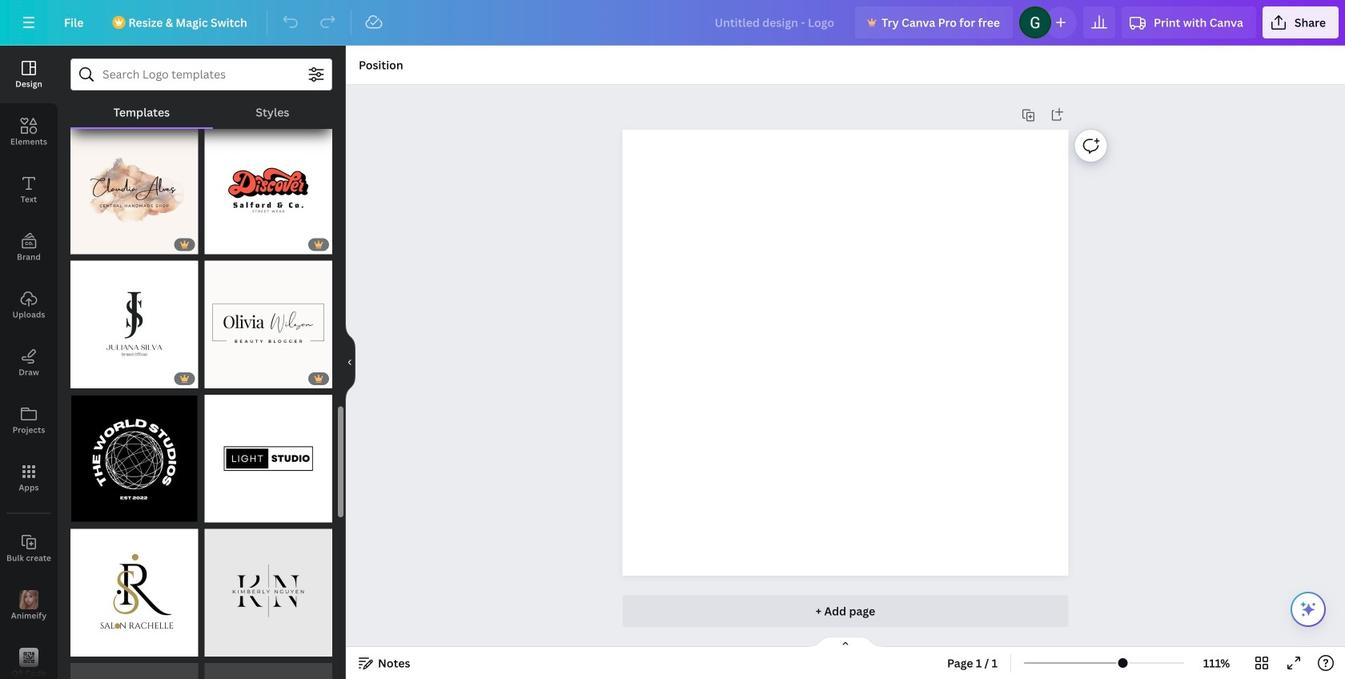 Task type: describe. For each thing, give the bounding box(es) containing it.
black elegant modern name initials monogram logo image
[[205, 529, 332, 657]]

minimal initial brand logo group
[[71, 251, 198, 389]]

boho abstract handwritten brand logo group
[[71, 117, 198, 254]]

black ivory luxury elegant script beauty blogger name logo group
[[205, 251, 332, 389]]

side panel tab list
[[0, 46, 58, 679]]

Design title text field
[[702, 6, 849, 38]]

black & white minimalist business logo image
[[205, 395, 332, 523]]

black and white modern vintage retro brand logo image
[[71, 395, 198, 523]]

Search Logo templates search field
[[103, 59, 300, 90]]

hide image
[[345, 324, 356, 401]]

black and white modern vintage retro brand logo group
[[71, 385, 198, 523]]

show pages image
[[808, 636, 884, 649]]



Task type: locate. For each thing, give the bounding box(es) containing it.
black elegant modern name initials monogram logo group
[[205, 520, 332, 657]]

black and red minimalist simple modern street wear logo group
[[205, 117, 332, 254]]

white and black modern abstract beauty logo image
[[71, 529, 198, 657]]

canva assistant image
[[1299, 600, 1319, 619]]

black & white minimalist business logo group
[[205, 385, 332, 523]]

boho abstract handwritten brand logo image
[[71, 127, 198, 254]]

main menu bar
[[0, 0, 1346, 46]]

white and black modern abstract beauty logo group
[[71, 520, 198, 657]]



Task type: vqa. For each thing, say whether or not it's contained in the screenshot.
avoid
no



